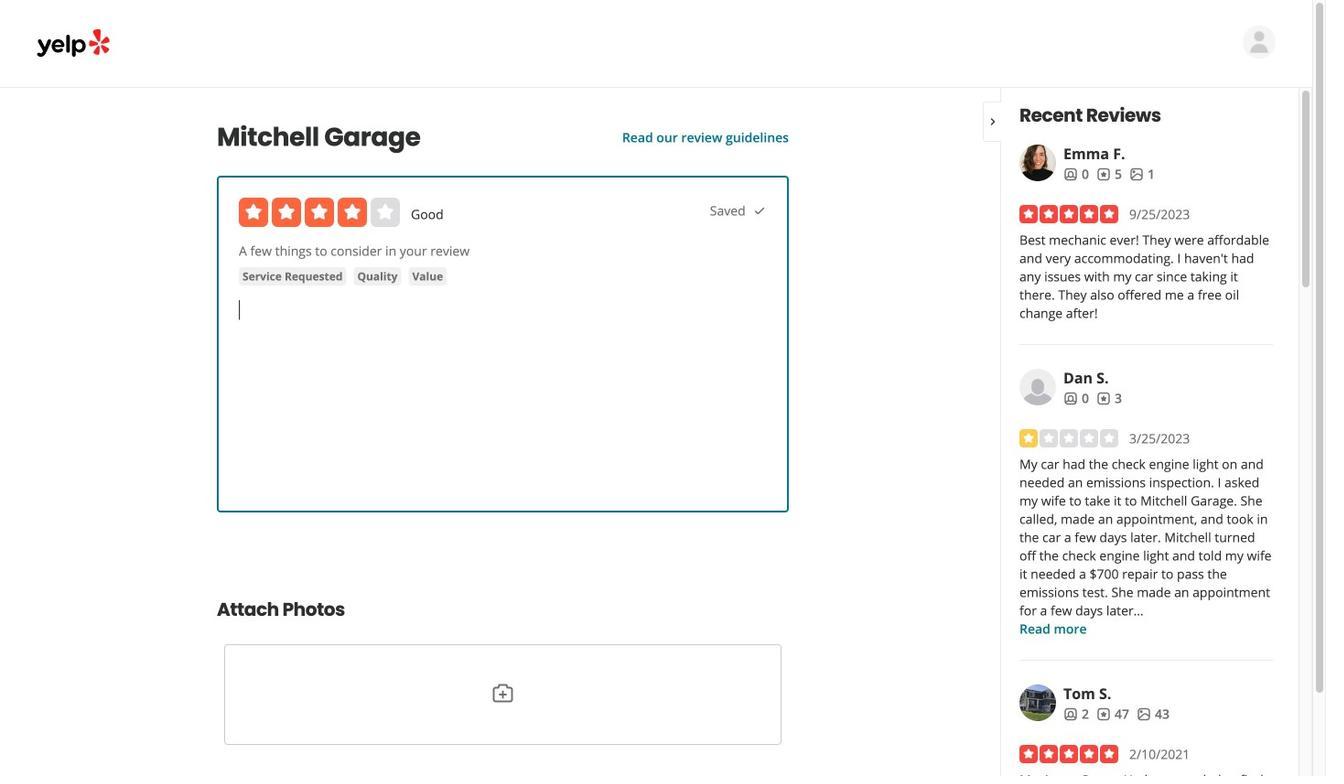 Task type: locate. For each thing, give the bounding box(es) containing it.
16 photos v2 image for photos element associated with photo of emma f. at the right top of page
[[1130, 167, 1145, 182]]

2 vertical spatial 16 review v2 image
[[1097, 707, 1112, 722]]

friends element right photo of dan s.
[[1064, 389, 1090, 408]]

1 vertical spatial 5 star rating image
[[1020, 745, 1119, 764]]

1 16 friends v2 image from the top
[[1064, 167, 1079, 182]]

16 review v2 image right photo of emma f. at the right top of page
[[1097, 167, 1112, 182]]

16 friends v2 image right photo of tom s.
[[1064, 707, 1079, 722]]

friends element for photo of emma f. at the right top of page
[[1064, 165, 1090, 183]]

1 vertical spatial reviews element
[[1097, 389, 1123, 408]]

0 vertical spatial 5 star rating image
[[1020, 205, 1119, 223]]

photos element
[[1130, 165, 1156, 183], [1137, 705, 1170, 723]]

1 vertical spatial 16 photos v2 image
[[1137, 707, 1152, 722]]

2 friends element from the top
[[1064, 389, 1090, 408]]

reviews element right photo of emma f. at the right top of page
[[1097, 165, 1123, 183]]

1 5 star rating image from the top
[[1020, 205, 1119, 223]]

1 reviews element from the top
[[1097, 165, 1123, 183]]

reviews element right 16 friends v2 image
[[1097, 389, 1123, 408]]

attach photos image
[[492, 683, 514, 705]]

3 16 review v2 image from the top
[[1097, 707, 1112, 722]]

None radio
[[239, 198, 268, 227], [338, 198, 367, 227], [371, 198, 400, 227], [239, 198, 268, 227], [338, 198, 367, 227], [371, 198, 400, 227]]

1 star rating image
[[1020, 429, 1119, 448]]

2 reviews element from the top
[[1097, 389, 1123, 408]]

5 star rating image down photo of emma f. at the right top of page
[[1020, 205, 1119, 223]]

0 vertical spatial reviews element
[[1097, 165, 1123, 183]]

5 star rating image for friends element corresponding to photo of tom s.
[[1020, 745, 1119, 764]]

2 16 friends v2 image from the top
[[1064, 707, 1079, 722]]

2 vertical spatial friends element
[[1064, 705, 1090, 723]]

friends element right photo of tom s.
[[1064, 705, 1090, 723]]

1 16 review v2 image from the top
[[1097, 167, 1112, 182]]

1 vertical spatial friends element
[[1064, 389, 1090, 408]]

2 16 review v2 image from the top
[[1097, 391, 1112, 406]]

None text field
[[239, 300, 767, 321]]

16 review v2 image for reviews element for photo of dan s. friends element
[[1097, 391, 1112, 406]]

16 friends v2 image
[[1064, 167, 1079, 182], [1064, 707, 1079, 722]]

0 vertical spatial 16 photos v2 image
[[1130, 167, 1145, 182]]

5 star rating image down photo of tom s.
[[1020, 745, 1119, 764]]

0 vertical spatial photos element
[[1130, 165, 1156, 183]]

16 photos v2 image
[[1130, 167, 1145, 182], [1137, 707, 1152, 722]]

3 reviews element from the top
[[1097, 705, 1130, 723]]

friends element right photo of emma f. at the right top of page
[[1064, 165, 1090, 183]]

16 checkmark v2 image
[[753, 204, 767, 218]]

3 friends element from the top
[[1064, 705, 1090, 723]]

16 friends v2 image right photo of emma f. at the right top of page
[[1064, 167, 1079, 182]]

1 friends element from the top
[[1064, 165, 1090, 183]]

2 5 star rating image from the top
[[1020, 745, 1119, 764]]

1 vertical spatial 16 review v2 image
[[1097, 391, 1112, 406]]

friends element for photo of tom s.
[[1064, 705, 1090, 723]]

close sidebar icon image
[[986, 114, 1001, 129], [986, 114, 1001, 129]]

photo of dan s. image
[[1020, 369, 1057, 406]]

16 review v2 image right photo of tom s.
[[1097, 707, 1112, 722]]

2 vertical spatial reviews element
[[1097, 705, 1130, 723]]

0 vertical spatial 16 review v2 image
[[1097, 167, 1112, 182]]

photo of emma f. image
[[1020, 145, 1057, 181]]

friends element
[[1064, 165, 1090, 183], [1064, 389, 1090, 408], [1064, 705, 1090, 723]]

1 vertical spatial photos element
[[1137, 705, 1170, 723]]

reviews element for friends element related to photo of emma f. at the right top of page
[[1097, 165, 1123, 183]]

reviews element right photo of tom s.
[[1097, 705, 1130, 723]]

1 vertical spatial 16 friends v2 image
[[1064, 707, 1079, 722]]

0 vertical spatial 16 friends v2 image
[[1064, 167, 1079, 182]]

16 review v2 image right 16 friends v2 image
[[1097, 391, 1112, 406]]

reviews element
[[1097, 165, 1123, 183], [1097, 389, 1123, 408], [1097, 705, 1130, 723]]

16 friends v2 image
[[1064, 391, 1079, 406]]

5 star rating image
[[1020, 205, 1119, 223], [1020, 745, 1119, 764]]

None radio
[[272, 198, 301, 227], [305, 198, 334, 227], [272, 198, 301, 227], [305, 198, 334, 227]]

0 vertical spatial friends element
[[1064, 165, 1090, 183]]

16 review v2 image
[[1097, 167, 1112, 182], [1097, 391, 1112, 406], [1097, 707, 1112, 722]]

5 star rating image for friends element related to photo of emma f. at the right top of page
[[1020, 205, 1119, 223]]

terry t. image
[[1244, 26, 1277, 59]]



Task type: vqa. For each thing, say whether or not it's contained in the screenshot.
Restaurants
no



Task type: describe. For each thing, give the bounding box(es) containing it.
friends element for photo of dan s.
[[1064, 389, 1090, 408]]

photos element for photo of tom s.
[[1137, 705, 1170, 723]]

photos element for photo of emma f. at the right top of page
[[1130, 165, 1156, 183]]

16 friends v2 image for friends element corresponding to photo of tom s.
[[1064, 707, 1079, 722]]

16 friends v2 image for friends element related to photo of emma f. at the right top of page
[[1064, 167, 1079, 182]]

reviews element for photo of dan s. friends element
[[1097, 389, 1123, 408]]

16 photos v2 image for photos element corresponding to photo of tom s.
[[1137, 707, 1152, 722]]

16 review v2 image for friends element corresponding to photo of tom s.'s reviews element
[[1097, 707, 1112, 722]]

16 review v2 image for reviews element for friends element related to photo of emma f. at the right top of page
[[1097, 167, 1112, 182]]

reviews element for friends element corresponding to photo of tom s.
[[1097, 705, 1130, 723]]

photo of tom s. image
[[1020, 685, 1057, 722]]

rating element
[[239, 198, 400, 227]]



